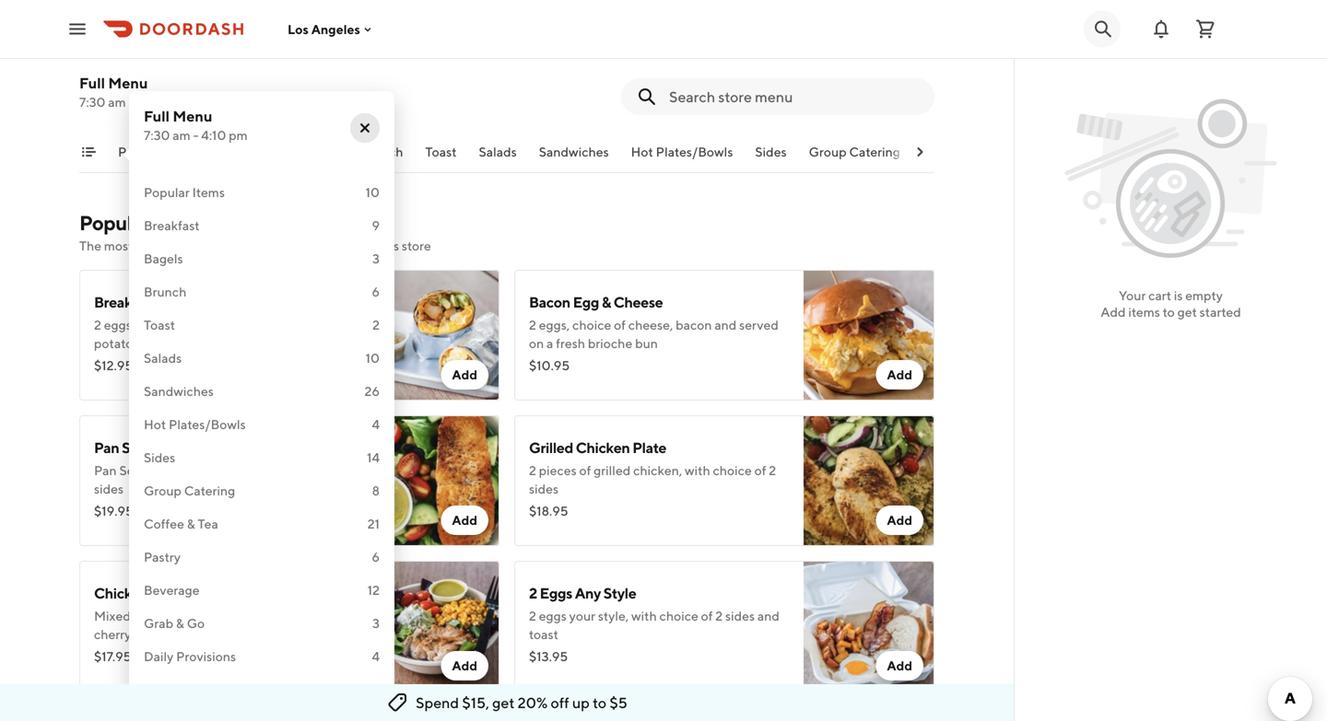 Task type: describe. For each thing, give the bounding box(es) containing it.
0 horizontal spatial sandwiches
[[144, 384, 214, 399]]

group inside button
[[809, 144, 847, 159]]

0 horizontal spatial -
[[129, 94, 134, 110]]

pieces
[[539, 463, 577, 478]]

roasted
[[255, 627, 300, 642]]

1 vertical spatial popular
[[144, 185, 190, 200]]

toast button
[[425, 143, 457, 172]]

on
[[529, 336, 544, 351]]

chicken, inside chicken avocado salad mixed greens, grilled chicken, avocado, cherry tomatoes, red onion, roasted corn, cotija cheese and cilantro lime vinaigrette.
[[218, 609, 267, 624]]

catering inside button
[[849, 144, 900, 159]]

1 horizontal spatial brunch
[[361, 144, 403, 159]]

tomatoes,
[[134, 627, 192, 642]]

angeles
[[311, 21, 360, 37]]

1 vertical spatial toast
[[144, 318, 175, 333]]

1 horizontal spatial sandwiches
[[539, 144, 609, 159]]

tea inside "button"
[[977, 144, 997, 159]]

a
[[547, 336, 553, 351]]

0 horizontal spatial menu
[[108, 74, 148, 92]]

cheese
[[614, 294, 663, 311]]

grilled inside chicken avocado salad mixed greens, grilled chicken, avocado, cherry tomatoes, red onion, roasted corn, cotija cheese and cilantro lime vinaigrette.
[[179, 609, 216, 624]]

daily
[[144, 649, 174, 665]]

chicken avocado salad image
[[369, 561, 500, 692]]

1 vertical spatial salmon
[[163, 463, 207, 478]]

items inside button
[[166, 144, 199, 159]]

breakfast burrito 2 eggs, cheddar cheese, homestyle potatoes, avocado, sauteed onions & peppers, fresh spicy salsa
[[94, 294, 306, 370]]

0 horizontal spatial plates/bowls
[[169, 417, 246, 432]]

0 vertical spatial sides
[[755, 144, 787, 159]]

0 horizontal spatial pm
[[164, 94, 183, 110]]

0 vertical spatial coffee & tea
[[923, 144, 997, 159]]

ordered
[[200, 238, 246, 253]]

$10.95
[[529, 358, 570, 373]]

2 eggs any style image
[[804, 561, 935, 692]]

sides for 2 eggs any style
[[725, 609, 755, 624]]

commonly
[[136, 238, 197, 253]]

14
[[367, 450, 380, 465]]

breakfast bowl image
[[369, 707, 500, 722]]

and inside popular items the most commonly ordered items and dishes from this store
[[283, 238, 305, 253]]

and inside chicken avocado salad mixed greens, grilled chicken, avocado, cherry tomatoes, red onion, roasted corn, cotija cheese and cilantro lime vinaigrette.
[[173, 646, 195, 661]]

red
[[194, 627, 214, 642]]

1 pan from the top
[[94, 439, 119, 457]]

bun
[[635, 336, 658, 351]]

0 vertical spatial popular items
[[118, 144, 199, 159]]

1 vertical spatial hot
[[144, 417, 166, 432]]

sides for grilled chicken plate
[[529, 482, 559, 497]]

most
[[104, 238, 133, 253]]

plate inside grilled chicken plate 2 pieces of grilled chicken, with choice of 2 sides $18.95
[[633, 439, 667, 457]]

onions
[[256, 336, 295, 351]]

1 vertical spatial brunch
[[144, 284, 187, 300]]

1 horizontal spatial menu
[[173, 107, 212, 125]]

fresh inside breakfast burrito 2 eggs, cheddar cheese, homestyle potatoes, avocado, sauteed onions & peppers, fresh spicy salsa
[[148, 354, 177, 370]]

3 for bagels
[[372, 251, 380, 266]]

$15,
[[462, 695, 489, 712]]

8
[[372, 483, 380, 499]]

served
[[739, 318, 779, 333]]

with for 2 eggs any style
[[631, 609, 657, 624]]

los angeles button
[[288, 21, 375, 37]]

1 vertical spatial -
[[193, 128, 199, 143]]

hot plates/bowls button
[[631, 143, 733, 172]]

pastry
[[144, 550, 181, 565]]

& left go
[[176, 616, 184, 631]]

1 vertical spatial catering
[[184, 483, 235, 499]]

Item Search search field
[[669, 87, 920, 107]]

pan seared salmon plate image
[[369, 416, 500, 547]]

onion,
[[217, 627, 253, 642]]

0 horizontal spatial full
[[79, 74, 105, 92]]

chicken avocado salad mixed greens, grilled chicken, avocado, cherry tomatoes, red onion, roasted corn, cotija cheese and cilantro lime vinaigrette.
[[94, 585, 339, 661]]

peppers,
[[94, 354, 145, 370]]

utensils
[[144, 683, 191, 698]]

of for style
[[701, 609, 713, 624]]

with for pan seared salmon plate
[[246, 463, 271, 478]]

20%
[[518, 695, 548, 712]]

choice for plate
[[274, 463, 313, 478]]

choice for style
[[660, 609, 699, 624]]

salad
[[211, 585, 246, 602]]

1 vertical spatial am
[[173, 128, 191, 143]]

cilantro
[[198, 646, 242, 661]]

sandwiches button
[[539, 143, 609, 172]]

26
[[365, 384, 380, 399]]

bacon egg & cheese 2 eggs, choice of cheese, bacon and served on a fresh brioche bun $10.95
[[529, 294, 779, 373]]

1 vertical spatial group catering
[[144, 483, 235, 499]]

los
[[288, 21, 309, 37]]

your
[[569, 609, 595, 624]]

hot inside button
[[631, 144, 653, 159]]

(6oz),
[[210, 463, 243, 478]]

salsa
[[212, 354, 240, 370]]

grilled chicken plate 2 pieces of grilled chicken, with choice of 2 sides $18.95
[[529, 439, 776, 519]]

open menu image
[[66, 18, 88, 40]]

eggs, inside breakfast burrito 2 eggs, cheddar cheese, homestyle potatoes, avocado, sauteed onions & peppers, fresh spicy salsa
[[104, 318, 135, 333]]

cotija
[[94, 646, 126, 661]]

1 vertical spatial tea
[[198, 517, 218, 532]]

grab & go
[[144, 616, 205, 631]]

9
[[372, 218, 380, 233]]

1 horizontal spatial pm
[[229, 128, 248, 143]]

is
[[1174, 288, 1183, 303]]

of inside the bacon egg & cheese 2 eggs, choice of cheese, bacon and served on a fresh brioche bun $10.95
[[614, 318, 626, 333]]

$13.95
[[529, 649, 568, 665]]

cart
[[1149, 288, 1172, 303]]

potatoes,
[[94, 336, 149, 351]]

sides for pan seared salmon plate
[[94, 482, 124, 497]]

breakfast burrito image
[[369, 270, 500, 401]]

egg
[[573, 294, 599, 311]]

coffee & tea button
[[923, 143, 997, 172]]

grab
[[144, 616, 173, 631]]

cherry
[[94, 627, 131, 642]]

your
[[1119, 288, 1146, 303]]

1 vertical spatial items
[[192, 185, 225, 200]]

2 eggs any style 2 eggs your style, with choice of 2 sides and toast $13.95
[[529, 585, 780, 665]]

style
[[604, 585, 636, 602]]

plates/bowls inside hot plates/bowls button
[[656, 144, 733, 159]]

provisions
[[176, 649, 236, 665]]

$19.95
[[94, 504, 133, 519]]

beverage
[[144, 583, 200, 598]]

6 for brunch
[[372, 284, 380, 300]]

1 horizontal spatial hot plates/bowls
[[631, 144, 733, 159]]

popular items the most commonly ordered items and dishes from this store
[[79, 211, 431, 253]]

your cart is empty add items to get started
[[1101, 288, 1241, 320]]

0 horizontal spatial hot plates/bowls
[[144, 417, 246, 432]]

0 vertical spatial am
[[108, 94, 126, 110]]

toast
[[529, 627, 559, 642]]

lime
[[245, 646, 270, 661]]

2 inside the bacon egg & cheese 2 eggs, choice of cheese, bacon and served on a fresh brioche bun $10.95
[[529, 318, 536, 333]]

popular inside button
[[118, 144, 164, 159]]

0 horizontal spatial 7:30
[[79, 94, 106, 110]]

spend
[[416, 695, 459, 712]]

1 vertical spatial popular items
[[144, 185, 225, 200]]

1 vertical spatial full
[[144, 107, 170, 125]]

daily provisions
[[144, 649, 236, 665]]

popular items button
[[118, 143, 199, 172]]

of for plate
[[315, 463, 327, 478]]



Task type: vqa. For each thing, say whether or not it's contained in the screenshot.


Task type: locate. For each thing, give the bounding box(es) containing it.
0 horizontal spatial avocado,
[[152, 336, 204, 351]]

and inside 2 eggs any style 2 eggs your style, with choice of 2 sides and toast $13.95
[[758, 609, 780, 624]]

0 vertical spatial salmon
[[170, 439, 219, 457]]

1 horizontal spatial coffee & tea
[[923, 144, 997, 159]]

dishes
[[308, 238, 345, 253]]

catering down (6oz),
[[184, 483, 235, 499]]

avocado,
[[152, 336, 204, 351], [270, 609, 322, 624]]

brunch
[[361, 144, 403, 159], [144, 284, 187, 300]]

1 eggs, from the left
[[104, 318, 135, 333]]

2 10 from the top
[[366, 351, 380, 366]]

eggs
[[539, 609, 567, 624]]

3 down 12
[[372, 616, 380, 631]]

salads
[[479, 144, 517, 159], [144, 351, 182, 366]]

0 vertical spatial -
[[129, 94, 134, 110]]

1 vertical spatial to
[[593, 695, 607, 712]]

21
[[367, 517, 380, 532]]

catering left scroll menu navigation right icon
[[849, 144, 900, 159]]

1 vertical spatial sides
[[144, 450, 175, 465]]

3 down 9 at top left
[[372, 251, 380, 266]]

-
[[129, 94, 134, 110], [193, 128, 199, 143]]

0 items, open order cart image
[[1195, 18, 1217, 40]]

1 horizontal spatial group
[[809, 144, 847, 159]]

corn,
[[302, 627, 331, 642]]

breakfast up potatoes, on the left top of page
[[94, 294, 156, 311]]

0 horizontal spatial 4:10
[[137, 94, 162, 110]]

group catering down (6oz),
[[144, 483, 235, 499]]

1 horizontal spatial avocado,
[[270, 609, 322, 624]]

cheese, inside breakfast burrito 2 eggs, cheddar cheese, homestyle potatoes, avocado, sauteed onions & peppers, fresh spicy salsa
[[189, 318, 233, 333]]

to inside 'your cart is empty add items to get started'
[[1163, 305, 1175, 320]]

and
[[283, 238, 305, 253], [715, 318, 737, 333], [758, 609, 780, 624], [173, 646, 195, 661]]

1 horizontal spatial tea
[[977, 144, 997, 159]]

6 for pastry
[[372, 550, 380, 565]]

salmon
[[170, 439, 219, 457], [163, 463, 207, 478]]

avocado, inside chicken avocado salad mixed greens, grilled chicken, avocado, cherry tomatoes, red onion, roasted corn, cotija cheese and cilantro lime vinaigrette.
[[270, 609, 322, 624]]

0 horizontal spatial sides
[[144, 450, 175, 465]]

2 plate from the left
[[633, 439, 667, 457]]

eggs,
[[104, 318, 135, 333], [539, 318, 570, 333]]

fresh right a on the top left of page
[[556, 336, 585, 351]]

1 horizontal spatial salads
[[479, 144, 517, 159]]

1 cheese, from the left
[[189, 318, 233, 333]]

toast left salads button
[[425, 144, 457, 159]]

popular inside popular items the most commonly ordered items and dishes from this store
[[79, 211, 149, 235]]

$17.95
[[94, 649, 131, 665]]

1 horizontal spatial 4:10
[[201, 128, 226, 143]]

2 6 from the top
[[372, 550, 380, 565]]

sandwiches right salads button
[[539, 144, 609, 159]]

with
[[246, 463, 271, 478], [685, 463, 710, 478], [631, 609, 657, 624]]

items inside popular items the most commonly ordered items and dishes from this store
[[153, 211, 203, 235]]

popular items
[[118, 144, 199, 159], [144, 185, 225, 200]]

to right the up
[[593, 695, 607, 712]]

chicken inside chicken avocado salad mixed greens, grilled chicken, avocado, cherry tomatoes, red onion, roasted corn, cotija cheese and cilantro lime vinaigrette.
[[94, 585, 148, 602]]

1 horizontal spatial coffee
[[923, 144, 963, 159]]

popular items down popular items button
[[144, 185, 225, 200]]

1 vertical spatial sandwiches
[[144, 384, 214, 399]]

bacon
[[529, 294, 570, 311]]

0 vertical spatial hot
[[631, 144, 653, 159]]

off
[[551, 695, 569, 712]]

4:10 up popular items button
[[137, 94, 162, 110]]

group catering
[[809, 144, 900, 159], [144, 483, 235, 499]]

to for up
[[593, 695, 607, 712]]

1 horizontal spatial sides
[[755, 144, 787, 159]]

0 horizontal spatial cheese,
[[189, 318, 233, 333]]

0 horizontal spatial chicken,
[[218, 609, 267, 624]]

1 vertical spatial seared
[[119, 463, 161, 478]]

0 vertical spatial salads
[[479, 144, 517, 159]]

0 horizontal spatial group
[[144, 483, 182, 499]]

of inside pan seared salmon plate pan seared salmon (6oz), with choice of 2 sides $19.95
[[315, 463, 327, 478]]

choice inside grilled chicken plate 2 pieces of grilled chicken, with choice of 2 sides $18.95
[[713, 463, 752, 478]]

get down is
[[1178, 305, 1197, 320]]

1 vertical spatial fresh
[[148, 354, 177, 370]]

0 horizontal spatial brunch
[[144, 284, 187, 300]]

1 vertical spatial salads
[[144, 351, 182, 366]]

breakfast for breakfast burrito 2 eggs, cheddar cheese, homestyle potatoes, avocado, sauteed onions & peppers, fresh spicy salsa
[[94, 294, 156, 311]]

cheese
[[129, 646, 171, 661]]

sandwiches down spicy
[[144, 384, 214, 399]]

from
[[348, 238, 375, 253]]

0 vertical spatial popular
[[118, 144, 164, 159]]

brioche
[[588, 336, 633, 351]]

breakfast inside breakfast burrito 2 eggs, cheddar cheese, homestyle potatoes, avocado, sauteed onions & peppers, fresh spicy salsa
[[94, 294, 156, 311]]

2 cheese, from the left
[[628, 318, 673, 333]]

$18.95
[[529, 504, 568, 519]]

0 horizontal spatial tea
[[198, 517, 218, 532]]

sauteed
[[207, 336, 254, 351]]

coffee inside "button"
[[923, 144, 963, 159]]

12
[[367, 583, 380, 598]]

chicken up pieces
[[576, 439, 630, 457]]

breakfast up the commonly
[[144, 218, 200, 233]]

1 horizontal spatial catering
[[849, 144, 900, 159]]

1 horizontal spatial sides
[[529, 482, 559, 497]]

salmon up (6oz),
[[170, 439, 219, 457]]

of
[[614, 318, 626, 333], [315, 463, 327, 478], [579, 463, 591, 478], [755, 463, 766, 478], [701, 609, 713, 624]]

& right the onions
[[298, 336, 306, 351]]

1 horizontal spatial grilled
[[594, 463, 631, 478]]

10 up 9 at top left
[[366, 185, 380, 200]]

vinaigrette.
[[272, 646, 339, 661]]

salmon left (6oz),
[[163, 463, 207, 478]]

1 horizontal spatial -
[[193, 128, 199, 143]]

0 vertical spatial chicken,
[[633, 463, 682, 478]]

4 for hot plates/bowls
[[372, 417, 380, 432]]

group right sides button
[[809, 144, 847, 159]]

cheddar
[[137, 318, 186, 333]]

0 horizontal spatial salads
[[144, 351, 182, 366]]

4 up 14 at left
[[372, 417, 380, 432]]

2 eggs, from the left
[[539, 318, 570, 333]]

0 horizontal spatial fresh
[[148, 354, 177, 370]]

with inside 2 eggs any style 2 eggs your style, with choice of 2 sides and toast $13.95
[[631, 609, 657, 624]]

group catering button
[[809, 143, 900, 172]]

eggs, inside the bacon egg & cheese 2 eggs, choice of cheese, bacon and served on a fresh brioche bun $10.95
[[539, 318, 570, 333]]

0 vertical spatial brunch
[[361, 144, 403, 159]]

brunch down 'close menu navigation' image
[[361, 144, 403, 159]]

1
[[375, 683, 380, 698]]

& right egg
[[602, 294, 611, 311]]

greens,
[[133, 609, 176, 624]]

plates/bowls
[[656, 144, 733, 159], [169, 417, 246, 432]]

hot plates/bowls up (6oz),
[[144, 417, 246, 432]]

hot right sandwiches button
[[631, 144, 653, 159]]

2 horizontal spatial sides
[[725, 609, 755, 624]]

avocado, up roasted
[[270, 609, 322, 624]]

0 horizontal spatial plate
[[221, 439, 255, 457]]

0 horizontal spatial coffee
[[144, 517, 184, 532]]

2
[[94, 318, 101, 333], [372, 318, 380, 333], [529, 318, 536, 333], [330, 463, 337, 478], [529, 463, 536, 478], [769, 463, 776, 478], [529, 585, 537, 602], [529, 609, 536, 624], [716, 609, 723, 624]]

1 vertical spatial pm
[[229, 128, 248, 143]]

0 vertical spatial grilled
[[594, 463, 631, 478]]

grilled chicken plate image
[[804, 416, 935, 547]]

1 vertical spatial 3
[[372, 616, 380, 631]]

grilled
[[594, 463, 631, 478], [179, 609, 216, 624]]

0 vertical spatial 7:30
[[79, 94, 106, 110]]

pm right popular items button
[[229, 128, 248, 143]]

hot plates/bowls left sides button
[[631, 144, 733, 159]]

to
[[1163, 305, 1175, 320], [593, 695, 607, 712]]

4:10 right popular items button
[[201, 128, 226, 143]]

popular items right 'show menu categories' icon
[[118, 144, 199, 159]]

0 vertical spatial catering
[[849, 144, 900, 159]]

choice inside pan seared salmon plate pan seared salmon (6oz), with choice of 2 sides $19.95
[[274, 463, 313, 478]]

full up popular items button
[[144, 107, 170, 125]]

0 horizontal spatial to
[[593, 695, 607, 712]]

0 vertical spatial tea
[[977, 144, 997, 159]]

avocado, inside breakfast burrito 2 eggs, cheddar cheese, homestyle potatoes, avocado, sauteed onions & peppers, fresh spicy salsa
[[152, 336, 204, 351]]

pan seared salmon plate pan seared salmon (6oz), with choice of 2 sides $19.95
[[94, 439, 337, 519]]

items inside popular items the most commonly ordered items and dishes from this store
[[249, 238, 281, 253]]

items
[[249, 238, 281, 253], [1129, 305, 1160, 320]]

& inside the bacon egg & cheese 2 eggs, choice of cheese, bacon and served on a fresh brioche bun $10.95
[[602, 294, 611, 311]]

scroll menu navigation right image
[[913, 145, 927, 159]]

1 horizontal spatial toast
[[425, 144, 457, 159]]

1 vertical spatial chicken,
[[218, 609, 267, 624]]

with for grilled chicken plate
[[685, 463, 710, 478]]

sides down item search search box
[[755, 144, 787, 159]]

spicy
[[179, 354, 209, 370]]

1 horizontal spatial items
[[1129, 305, 1160, 320]]

1 horizontal spatial plate
[[633, 439, 667, 457]]

catering
[[849, 144, 900, 159], [184, 483, 235, 499]]

grilled inside grilled chicken plate 2 pieces of grilled chicken, with choice of 2 sides $18.95
[[594, 463, 631, 478]]

0 horizontal spatial am
[[108, 94, 126, 110]]

10 up "26"
[[366, 351, 380, 366]]

pm up popular items button
[[164, 94, 183, 110]]

burrito
[[159, 294, 204, 311]]

breakfast for breakfast
[[144, 218, 200, 233]]

sides
[[755, 144, 787, 159], [144, 450, 175, 465]]

0 vertical spatial 4
[[372, 417, 380, 432]]

plate
[[221, 439, 255, 457], [633, 439, 667, 457]]

2 4 from the top
[[372, 649, 380, 665]]

spend $15, get 20% off up to $5
[[416, 695, 628, 712]]

menu
[[108, 74, 148, 92], [173, 107, 212, 125]]

empty
[[1186, 288, 1223, 303]]

1 horizontal spatial with
[[631, 609, 657, 624]]

1 horizontal spatial group catering
[[809, 144, 900, 159]]

close menu navigation image
[[358, 121, 372, 135]]

grilled
[[529, 439, 573, 457]]

plate inside pan seared salmon plate pan seared salmon (6oz), with choice of 2 sides $19.95
[[221, 439, 255, 457]]

2 horizontal spatial with
[[685, 463, 710, 478]]

salads right 'toast' button
[[479, 144, 517, 159]]

add
[[1101, 305, 1126, 320], [452, 367, 477, 383], [887, 367, 913, 383], [452, 513, 477, 528], [887, 513, 913, 528], [452, 659, 477, 674], [887, 659, 913, 674]]

4 up 1
[[372, 649, 380, 665]]

homestyle
[[236, 318, 297, 333]]

this
[[378, 238, 399, 253]]

0 vertical spatial 4:10
[[137, 94, 162, 110]]

eggs, up a on the top left of page
[[539, 318, 570, 333]]

cheese, inside the bacon egg & cheese 2 eggs, choice of cheese, bacon and served on a fresh brioche bun $10.95
[[628, 318, 673, 333]]

show menu categories image
[[81, 145, 96, 159]]

with inside grilled chicken plate 2 pieces of grilled chicken, with choice of 2 sides $18.95
[[685, 463, 710, 478]]

10 for salads
[[366, 351, 380, 366]]

salads down cheddar
[[144, 351, 182, 366]]

10
[[366, 185, 380, 200], [366, 351, 380, 366]]

grilled right pieces
[[594, 463, 631, 478]]

1 horizontal spatial fresh
[[556, 336, 585, 351]]

sides inside pan seared salmon plate pan seared salmon (6oz), with choice of 2 sides $19.95
[[94, 482, 124, 497]]

bacon egg & cheese image
[[804, 270, 935, 401]]

salads button
[[479, 143, 517, 172]]

0 vertical spatial items
[[249, 238, 281, 253]]

& inside "button"
[[966, 144, 974, 159]]

0 vertical spatial toast
[[425, 144, 457, 159]]

cheese, up sauteed on the left of the page
[[189, 318, 233, 333]]

0 vertical spatial hot plates/bowls
[[631, 144, 733, 159]]

popular down popular items button
[[144, 185, 190, 200]]

1 plate from the left
[[221, 439, 255, 457]]

chicken,
[[633, 463, 682, 478], [218, 609, 267, 624]]

pan
[[94, 439, 119, 457], [94, 463, 117, 478]]

coffee up pastry
[[144, 517, 184, 532]]

of for 2
[[755, 463, 766, 478]]

10 for popular items
[[366, 185, 380, 200]]

1 horizontal spatial get
[[1178, 305, 1197, 320]]

1 vertical spatial plates/bowls
[[169, 417, 246, 432]]

0 horizontal spatial with
[[246, 463, 271, 478]]

1 horizontal spatial plates/bowls
[[656, 144, 733, 159]]

eggs, up potatoes, on the left top of page
[[104, 318, 135, 333]]

0 vertical spatial pm
[[164, 94, 183, 110]]

0 vertical spatial sandwiches
[[539, 144, 609, 159]]

hot
[[631, 144, 653, 159], [144, 417, 166, 432]]

0 vertical spatial coffee
[[923, 144, 963, 159]]

1 horizontal spatial eggs,
[[539, 318, 570, 333]]

chicken up mixed
[[94, 585, 148, 602]]

2 inside breakfast burrito 2 eggs, cheddar cheese, homestyle potatoes, avocado, sauteed onions & peppers, fresh spicy salsa
[[94, 318, 101, 333]]

2 pan from the top
[[94, 463, 117, 478]]

1 10 from the top
[[366, 185, 380, 200]]

grilled up red
[[179, 609, 216, 624]]

brunch button
[[361, 143, 403, 172]]

1 vertical spatial chicken
[[94, 585, 148, 602]]

2 vertical spatial items
[[153, 211, 203, 235]]

bacon
[[676, 318, 712, 333]]

6 down this
[[372, 284, 380, 300]]

breakfast
[[144, 218, 200, 233], [94, 294, 156, 311]]

add inside 'your cart is empty add items to get started'
[[1101, 305, 1126, 320]]

group up pastry
[[144, 483, 182, 499]]

toast
[[425, 144, 457, 159], [144, 318, 175, 333]]

2 3 from the top
[[372, 616, 380, 631]]

fresh left spicy
[[148, 354, 177, 370]]

2 inside pan seared salmon plate pan seared salmon (6oz), with choice of 2 sides $19.95
[[330, 463, 337, 478]]

sides inside grilled chicken plate 2 pieces of grilled chicken, with choice of 2 sides $18.95
[[529, 482, 559, 497]]

store
[[402, 238, 431, 253]]

6 up 12
[[372, 550, 380, 565]]

1 4 from the top
[[372, 417, 380, 432]]

0 horizontal spatial chicken
[[94, 585, 148, 602]]

1 vertical spatial group
[[144, 483, 182, 499]]

coffee & tea
[[923, 144, 997, 159], [144, 517, 218, 532]]

1 vertical spatial coffee
[[144, 517, 184, 532]]

&
[[966, 144, 974, 159], [602, 294, 611, 311], [298, 336, 306, 351], [187, 517, 195, 532], [176, 616, 184, 631]]

1 vertical spatial get
[[492, 695, 515, 712]]

4
[[372, 417, 380, 432], [372, 649, 380, 665]]

& up the 'beverage'
[[187, 517, 195, 532]]

popular up 'most'
[[79, 211, 149, 235]]

1 vertical spatial coffee & tea
[[144, 517, 218, 532]]

chicken inside grilled chicken plate 2 pieces of grilled chicken, with choice of 2 sides $18.95
[[576, 439, 630, 457]]

0 horizontal spatial toast
[[144, 318, 175, 333]]

the
[[79, 238, 101, 253]]

0 vertical spatial fresh
[[556, 336, 585, 351]]

chicken, inside grilled chicken plate 2 pieces of grilled chicken, with choice of 2 sides $18.95
[[633, 463, 682, 478]]

0 vertical spatial breakfast
[[144, 218, 200, 233]]

los angeles
[[288, 21, 360, 37]]

tea right scroll menu navigation right icon
[[977, 144, 997, 159]]

started
[[1200, 305, 1241, 320]]

any
[[575, 585, 601, 602]]

hot plates/bowls
[[631, 144, 733, 159], [144, 417, 246, 432]]

1 vertical spatial 7:30
[[144, 128, 170, 143]]

hot down 'peppers,'
[[144, 417, 166, 432]]

sides left (6oz),
[[144, 450, 175, 465]]

add button
[[441, 360, 489, 390], [876, 360, 924, 390], [441, 506, 489, 536], [876, 506, 924, 536], [441, 652, 489, 681], [876, 652, 924, 681]]

tea
[[977, 144, 997, 159], [198, 517, 218, 532]]

full down open menu icon at the left top of page
[[79, 74, 105, 92]]

choice inside the bacon egg & cheese 2 eggs, choice of cheese, bacon and served on a fresh brioche bun $10.95
[[572, 318, 611, 333]]

cheese, up bun
[[628, 318, 673, 333]]

fresh inside the bacon egg & cheese 2 eggs, choice of cheese, bacon and served on a fresh brioche bun $10.95
[[556, 336, 585, 351]]

coffee
[[923, 144, 963, 159], [144, 517, 184, 532]]

sandwiches
[[539, 144, 609, 159], [144, 384, 214, 399]]

avocado, down cheddar
[[152, 336, 204, 351]]

0 vertical spatial 10
[[366, 185, 380, 200]]

get right $15,
[[492, 695, 515, 712]]

brunch down bagels
[[144, 284, 187, 300]]

group catering left scroll menu navigation right icon
[[809, 144, 900, 159]]

to down 'cart'
[[1163, 305, 1175, 320]]

of inside 2 eggs any style 2 eggs your style, with choice of 2 sides and toast $13.95
[[701, 609, 713, 624]]

0 vertical spatial group catering
[[809, 144, 900, 159]]

sides inside 2 eggs any style 2 eggs your style, with choice of 2 sides and toast $13.95
[[725, 609, 755, 624]]

1 vertical spatial 4:10
[[201, 128, 226, 143]]

choice inside 2 eggs any style 2 eggs your style, with choice of 2 sides and toast $13.95
[[660, 609, 699, 624]]

to for items
[[1163, 305, 1175, 320]]

bagels
[[144, 251, 183, 266]]

0 vertical spatial seared
[[122, 439, 167, 457]]

tea down (6oz),
[[198, 517, 218, 532]]

1 3 from the top
[[372, 251, 380, 266]]

0 vertical spatial menu
[[108, 74, 148, 92]]

full
[[79, 74, 105, 92], [144, 107, 170, 125]]

plates/bowls up (6oz),
[[169, 417, 246, 432]]

0 horizontal spatial coffee & tea
[[144, 517, 218, 532]]

1 6 from the top
[[372, 284, 380, 300]]

choice for 2
[[713, 463, 752, 478]]

get
[[1178, 305, 1197, 320], [492, 695, 515, 712]]

items inside 'your cart is empty add items to get started'
[[1129, 305, 1160, 320]]

& inside breakfast burrito 2 eggs, cheddar cheese, homestyle potatoes, avocado, sauteed onions & peppers, fresh spicy salsa
[[298, 336, 306, 351]]

popular right 'show menu categories' icon
[[118, 144, 164, 159]]

4 for daily provisions
[[372, 649, 380, 665]]

plates/bowls left sides button
[[656, 144, 733, 159]]

$12.95
[[94, 358, 133, 373]]

items down your
[[1129, 305, 1160, 320]]

with inside pan seared salmon plate pan seared salmon (6oz), with choice of 2 sides $19.95
[[246, 463, 271, 478]]

get inside 'your cart is empty add items to get started'
[[1178, 305, 1197, 320]]

coffee right "group catering" button
[[923, 144, 963, 159]]

items right ordered
[[249, 238, 281, 253]]

3 for grab & go
[[372, 616, 380, 631]]

notification bell image
[[1150, 18, 1172, 40]]

1 vertical spatial breakfast
[[94, 294, 156, 311]]

toast down burrito
[[144, 318, 175, 333]]

0 horizontal spatial grilled
[[179, 609, 216, 624]]

up
[[572, 695, 590, 712]]

& right scroll menu navigation right icon
[[966, 144, 974, 159]]

avocado
[[151, 585, 208, 602]]

and inside the bacon egg & cheese 2 eggs, choice of cheese, bacon and served on a fresh brioche bun $10.95
[[715, 318, 737, 333]]



